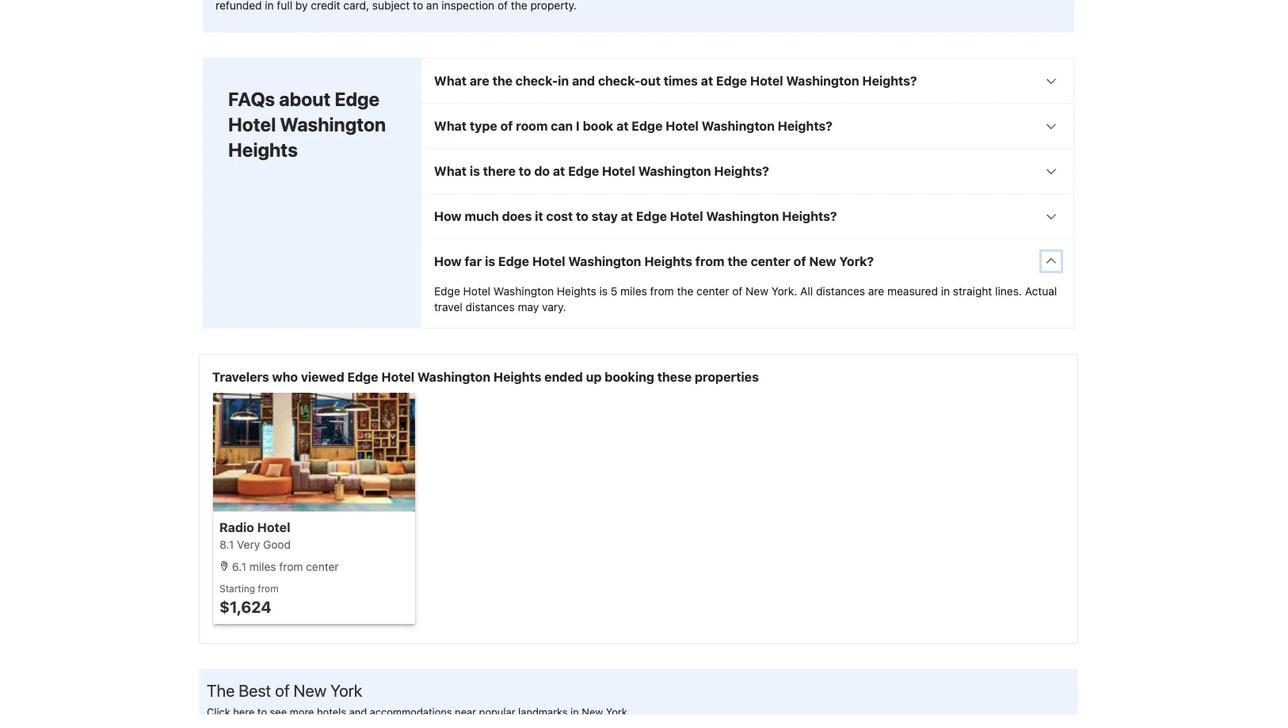 Task type: describe. For each thing, give the bounding box(es) containing it.
properties
[[695, 370, 759, 385]]

starting
[[220, 583, 255, 595]]

5
[[611, 285, 618, 298]]

faqs about edge hotel washington heights
[[228, 88, 386, 161]]

accordion control element
[[421, 58, 1075, 329]]

lines.
[[996, 285, 1023, 298]]

edge up what type of room can i book at edge hotel washington heights? "dropdown button" on the top of page
[[717, 73, 748, 88]]

2 check- from the left
[[598, 73, 641, 88]]

heights inside faqs about edge hotel washington heights
[[228, 139, 298, 161]]

new for york.
[[746, 285, 769, 298]]

hotel up 'stay'
[[602, 164, 636, 179]]

times
[[664, 73, 698, 88]]

radio hotel 8.1 very good
[[220, 520, 291, 552]]

miles inside edge hotel washington heights is 5 miles from the center of new york. all distances are measured in straight lines. actual travel distances may vary.
[[621, 285, 648, 298]]

york.
[[772, 285, 798, 298]]

1 check- from the left
[[516, 73, 558, 88]]

from down good
[[279, 561, 303, 574]]

edge inside edge hotel washington heights is 5 miles from the center of new york. all distances are measured in straight lines. actual travel distances may vary.
[[434, 285, 460, 298]]

straight
[[954, 285, 993, 298]]

who
[[272, 370, 298, 385]]

book
[[583, 119, 614, 134]]

how for how much does it cost to stay at edge hotel washington heights?
[[434, 209, 462, 224]]

at inside how much does it cost to stay at edge hotel washington heights? dropdown button
[[621, 209, 633, 224]]

heights inside dropdown button
[[645, 254, 693, 269]]

actual
[[1026, 285, 1058, 298]]

heights left ended
[[494, 370, 542, 385]]

0 horizontal spatial distances
[[466, 301, 515, 314]]

at inside what type of room can i book at edge hotel washington heights? "dropdown button"
[[617, 119, 629, 134]]

center for york?
[[751, 254, 791, 269]]

hotel inside "dropdown button"
[[666, 119, 699, 134]]

at inside what are the check-in and check-out times at edge hotel washington heights? dropdown button
[[701, 73, 714, 88]]

is inside edge hotel washington heights is 5 miles from the center of new york. all distances are measured in straight lines. actual travel distances may vary.
[[600, 285, 608, 298]]

the
[[207, 681, 235, 701]]

what type of room can i book at edge hotel washington heights?
[[434, 119, 833, 134]]

washington inside edge hotel washington heights is 5 miles from the center of new york. all distances are measured in straight lines. actual travel distances may vary.
[[494, 285, 554, 298]]

hotel right viewed
[[382, 370, 415, 385]]

0 horizontal spatial center
[[306, 561, 339, 574]]

i
[[576, 119, 580, 134]]

about
[[279, 88, 331, 110]]

hotel inside faqs about edge hotel washington heights
[[228, 113, 276, 136]]

radio
[[220, 520, 254, 536]]

0 vertical spatial distances
[[816, 285, 866, 298]]

what for what are the check-in and check-out times at edge hotel washington heights?
[[434, 73, 467, 88]]

much
[[465, 209, 499, 224]]

out
[[641, 73, 661, 88]]

how for how far is edge hotel washington heights from the center of new york?
[[434, 254, 462, 269]]

vary.
[[542, 301, 566, 314]]

how far is edge hotel washington heights from the center of new york?
[[434, 254, 874, 269]]

york
[[330, 681, 363, 701]]

0 horizontal spatial new
[[294, 681, 327, 701]]

the for hotel
[[728, 254, 748, 269]]

$1,624
[[220, 598, 272, 616]]

how far is edge hotel washington heights from the center of new york? button
[[422, 239, 1074, 284]]

the best of new york button
[[199, 670, 1079, 716]]

is inside how far is edge hotel washington heights from the center of new york? dropdown button
[[485, 254, 496, 269]]

is inside what is there to do at edge hotel washington heights? dropdown button
[[470, 164, 480, 179]]

what type of room can i book at edge hotel washington heights? button
[[422, 104, 1074, 148]]

room
[[516, 119, 548, 134]]

what for what is there to do at edge hotel washington heights?
[[434, 164, 467, 179]]

what are the check-in and check-out times at edge hotel washington heights?
[[434, 73, 918, 88]]



Task type: locate. For each thing, give the bounding box(es) containing it.
the down how far is edge hotel washington heights from the center of new york?
[[677, 285, 694, 298]]

heights down faqs
[[228, 139, 298, 161]]

edge down out
[[632, 119, 663, 134]]

are inside edge hotel washington heights is 5 miles from the center of new york. all distances are measured in straight lines. actual travel distances may vary.
[[869, 285, 885, 298]]

2 vertical spatial center
[[306, 561, 339, 574]]

0 vertical spatial in
[[558, 73, 569, 88]]

ended
[[545, 370, 583, 385]]

1 vertical spatial in
[[942, 285, 951, 298]]

edge
[[717, 73, 748, 88], [335, 88, 380, 110], [632, 119, 663, 134], [568, 164, 599, 179], [636, 209, 667, 224], [499, 254, 530, 269], [434, 285, 460, 298], [348, 370, 379, 385]]

1 vertical spatial new
[[746, 285, 769, 298]]

at right 'stay'
[[621, 209, 633, 224]]

0 vertical spatial what
[[434, 73, 467, 88]]

how much does it cost to stay at edge hotel washington heights? button
[[422, 194, 1074, 239]]

from inside edge hotel washington heights is 5 miles from the center of new york. all distances are measured in straight lines. actual travel distances may vary.
[[651, 285, 674, 298]]

8.1 very
[[220, 539, 260, 552]]

of inside what type of room can i book at edge hotel washington heights? "dropdown button"
[[501, 119, 513, 134]]

1 vertical spatial what
[[434, 119, 467, 134]]

2 what from the top
[[434, 119, 467, 134]]

of right 'type'
[[501, 119, 513, 134]]

what is there to do at edge hotel washington heights? button
[[422, 149, 1074, 193]]

from inside "starting from $1,624"
[[258, 583, 279, 595]]

check- right the and
[[598, 73, 641, 88]]

hotel
[[751, 73, 784, 88], [228, 113, 276, 136], [666, 119, 699, 134], [602, 164, 636, 179], [670, 209, 704, 224], [533, 254, 566, 269], [463, 285, 491, 298], [382, 370, 415, 385], [257, 520, 290, 536]]

how much does it cost to stay at edge hotel washington heights?
[[434, 209, 837, 224]]

edge right far
[[499, 254, 530, 269]]

1 horizontal spatial check-
[[598, 73, 641, 88]]

edge up how far is edge hotel washington heights from the center of new york?
[[636, 209, 667, 224]]

1 vertical spatial the
[[728, 254, 748, 269]]

2 vertical spatial is
[[600, 285, 608, 298]]

do
[[535, 164, 550, 179]]

york?
[[840, 254, 874, 269]]

new
[[810, 254, 837, 269], [746, 285, 769, 298], [294, 681, 327, 701]]

of right best
[[275, 681, 290, 701]]

2 vertical spatial the
[[677, 285, 694, 298]]

does
[[502, 209, 532, 224]]

what is there to do at edge hotel washington heights?
[[434, 164, 769, 179]]

new left the york
[[294, 681, 327, 701]]

1 horizontal spatial new
[[746, 285, 769, 298]]

heights
[[228, 139, 298, 161], [645, 254, 693, 269], [557, 285, 597, 298], [494, 370, 542, 385]]

0 vertical spatial center
[[751, 254, 791, 269]]

and
[[572, 73, 595, 88]]

0 vertical spatial new
[[810, 254, 837, 269]]

2 horizontal spatial the
[[728, 254, 748, 269]]

is left there
[[470, 164, 480, 179]]

2 horizontal spatial center
[[751, 254, 791, 269]]

from inside dropdown button
[[696, 254, 725, 269]]

how left much on the top
[[434, 209, 462, 224]]

2 horizontal spatial is
[[600, 285, 608, 298]]

of inside how far is edge hotel washington heights from the center of new york? dropdown button
[[794, 254, 807, 269]]

edge inside "dropdown button"
[[632, 119, 663, 134]]

the up 'type'
[[493, 73, 513, 88]]

0 horizontal spatial check-
[[516, 73, 558, 88]]

1 what from the top
[[434, 73, 467, 88]]

0 vertical spatial are
[[470, 73, 490, 88]]

at right do
[[553, 164, 565, 179]]

what are the check-in and check-out times at edge hotel washington heights? button
[[422, 59, 1074, 103]]

from down 6.1 miles from center on the bottom of the page
[[258, 583, 279, 595]]

6.1 miles from center
[[229, 561, 339, 574]]

1 horizontal spatial center
[[697, 285, 730, 298]]

booking
[[605, 370, 655, 385]]

from up edge hotel washington heights is 5 miles from the center of new york. all distances are measured in straight lines. actual travel distances may vary.
[[696, 254, 725, 269]]

in inside dropdown button
[[558, 73, 569, 88]]

check- up room
[[516, 73, 558, 88]]

hotel up what type of room can i book at edge hotel washington heights? "dropdown button" on the top of page
[[751, 73, 784, 88]]

new left york?
[[810, 254, 837, 269]]

of
[[501, 119, 513, 134], [794, 254, 807, 269], [733, 285, 743, 298], [275, 681, 290, 701]]

hotel down times
[[666, 119, 699, 134]]

is right far
[[485, 254, 496, 269]]

of inside the best of new york dropdown button
[[275, 681, 290, 701]]

0 horizontal spatial is
[[470, 164, 480, 179]]

0 vertical spatial the
[[493, 73, 513, 88]]

3 what from the top
[[434, 164, 467, 179]]

miles
[[621, 285, 648, 298], [250, 561, 276, 574]]

0 horizontal spatial miles
[[250, 561, 276, 574]]

1 vertical spatial how
[[434, 254, 462, 269]]

1 horizontal spatial in
[[942, 285, 951, 298]]

is left 5
[[600, 285, 608, 298]]

hotel inside edge hotel washington heights is 5 miles from the center of new york. all distances are measured in straight lines. actual travel distances may vary.
[[463, 285, 491, 298]]

travelers
[[212, 370, 269, 385]]

at right times
[[701, 73, 714, 88]]

to left do
[[519, 164, 532, 179]]

0 horizontal spatial the
[[493, 73, 513, 88]]

miles right 5
[[621, 285, 648, 298]]

there
[[483, 164, 516, 179]]

edge right the about at left top
[[335, 88, 380, 110]]

what
[[434, 73, 467, 88], [434, 119, 467, 134], [434, 164, 467, 179]]

in left 'straight'
[[942, 285, 951, 298]]

is
[[470, 164, 480, 179], [485, 254, 496, 269], [600, 285, 608, 298]]

travelers who viewed edge hotel washington heights ended up booking these properties
[[212, 370, 759, 385]]

how left far
[[434, 254, 462, 269]]

at inside what is there to do at edge hotel washington heights? dropdown button
[[553, 164, 565, 179]]

hotel up good
[[257, 520, 290, 536]]

2 how from the top
[[434, 254, 462, 269]]

may
[[518, 301, 539, 314]]

1 horizontal spatial are
[[869, 285, 885, 298]]

of inside edge hotel washington heights is 5 miles from the center of new york. all distances are measured in straight lines. actual travel distances may vary.
[[733, 285, 743, 298]]

the best of new york
[[207, 681, 363, 701]]

travel
[[434, 301, 463, 314]]

miles right 6.1
[[250, 561, 276, 574]]

1 vertical spatial are
[[869, 285, 885, 298]]

to left 'stay'
[[576, 209, 589, 224]]

are
[[470, 73, 490, 88], [869, 285, 885, 298]]

hotel up how far is edge hotel washington heights from the center of new york?
[[670, 209, 704, 224]]

0 horizontal spatial in
[[558, 73, 569, 88]]

heights inside edge hotel washington heights is 5 miles from the center of new york. all distances are measured in straight lines. actual travel distances may vary.
[[557, 285, 597, 298]]

at right book on the left
[[617, 119, 629, 134]]

are down york?
[[869, 285, 885, 298]]

heights? inside "dropdown button"
[[778, 119, 833, 134]]

the inside edge hotel washington heights is 5 miles from the center of new york. all distances are measured in straight lines. actual travel distances may vary.
[[677, 285, 694, 298]]

1 horizontal spatial to
[[576, 209, 589, 224]]

the for is
[[677, 285, 694, 298]]

it
[[535, 209, 544, 224]]

best
[[239, 681, 271, 701]]

good
[[263, 539, 291, 552]]

heights down how much does it cost to stay at edge hotel washington heights?
[[645, 254, 693, 269]]

1 how from the top
[[434, 209, 462, 224]]

2 vertical spatial what
[[434, 164, 467, 179]]

distances down york?
[[816, 285, 866, 298]]

are inside dropdown button
[[470, 73, 490, 88]]

edge right do
[[568, 164, 599, 179]]

are up 'type'
[[470, 73, 490, 88]]

distances
[[816, 285, 866, 298], [466, 301, 515, 314]]

measured
[[888, 285, 939, 298]]

hotel inside radio hotel 8.1 very good
[[257, 520, 290, 536]]

in left the and
[[558, 73, 569, 88]]

0 vertical spatial how
[[434, 209, 462, 224]]

type
[[470, 119, 498, 134]]

in
[[558, 73, 569, 88], [942, 285, 951, 298]]

far
[[465, 254, 482, 269]]

these
[[658, 370, 692, 385]]

1 vertical spatial to
[[576, 209, 589, 224]]

to
[[519, 164, 532, 179], [576, 209, 589, 224]]

edge right viewed
[[348, 370, 379, 385]]

2 vertical spatial new
[[294, 681, 327, 701]]

can
[[551, 119, 573, 134]]

washington inside "dropdown button"
[[702, 119, 775, 134]]

6.1
[[232, 561, 247, 574]]

how
[[434, 209, 462, 224], [434, 254, 462, 269]]

viewed
[[301, 370, 345, 385]]

1 horizontal spatial the
[[677, 285, 694, 298]]

from
[[696, 254, 725, 269], [651, 285, 674, 298], [279, 561, 303, 574], [258, 583, 279, 595]]

stay
[[592, 209, 618, 224]]

2 horizontal spatial new
[[810, 254, 837, 269]]

of down how far is edge hotel washington heights from the center of new york? dropdown button
[[733, 285, 743, 298]]

edge hotel washington heights is 5 miles from the center of new york. all distances are measured in straight lines. actual travel distances may vary.
[[434, 285, 1058, 314]]

what for what type of room can i book at edge hotel washington heights?
[[434, 119, 467, 134]]

0 vertical spatial miles
[[621, 285, 648, 298]]

in inside edge hotel washington heights is 5 miles from the center of new york. all distances are measured in straight lines. actual travel distances may vary.
[[942, 285, 951, 298]]

new left the york.
[[746, 285, 769, 298]]

1 vertical spatial miles
[[250, 561, 276, 574]]

the
[[493, 73, 513, 88], [728, 254, 748, 269], [677, 285, 694, 298]]

1 horizontal spatial distances
[[816, 285, 866, 298]]

of up all
[[794, 254, 807, 269]]

edge up travel
[[434, 285, 460, 298]]

new inside edge hotel washington heights is 5 miles from the center of new york. all distances are measured in straight lines. actual travel distances may vary.
[[746, 285, 769, 298]]

cost
[[547, 209, 573, 224]]

center inside how far is edge hotel washington heights from the center of new york? dropdown button
[[751, 254, 791, 269]]

1 vertical spatial center
[[697, 285, 730, 298]]

center inside edge hotel washington heights is 5 miles from the center of new york. all distances are measured in straight lines. actual travel distances may vary.
[[697, 285, 730, 298]]

center for york.
[[697, 285, 730, 298]]

1 vertical spatial distances
[[466, 301, 515, 314]]

washington
[[787, 73, 860, 88], [280, 113, 386, 136], [702, 119, 775, 134], [639, 164, 712, 179], [707, 209, 780, 224], [569, 254, 642, 269], [494, 285, 554, 298], [418, 370, 491, 385]]

check-
[[516, 73, 558, 88], [598, 73, 641, 88]]

the up edge hotel washington heights is 5 miles from the center of new york. all distances are measured in straight lines. actual travel distances may vary.
[[728, 254, 748, 269]]

hotel down far
[[463, 285, 491, 298]]

what inside "dropdown button"
[[434, 119, 467, 134]]

washington inside faqs about edge hotel washington heights
[[280, 113, 386, 136]]

faqs
[[228, 88, 275, 110]]

starting from $1,624
[[220, 583, 279, 616]]

edge inside faqs about edge hotel washington heights
[[335, 88, 380, 110]]

from down how far is edge hotel washington heights from the center of new york?
[[651, 285, 674, 298]]

1 vertical spatial is
[[485, 254, 496, 269]]

1 horizontal spatial is
[[485, 254, 496, 269]]

all
[[801, 285, 813, 298]]

at
[[701, 73, 714, 88], [617, 119, 629, 134], [553, 164, 565, 179], [621, 209, 633, 224]]

distances left may
[[466, 301, 515, 314]]

heights up vary.
[[557, 285, 597, 298]]

1 horizontal spatial miles
[[621, 285, 648, 298]]

hotel down faqs
[[228, 113, 276, 136]]

0 horizontal spatial are
[[470, 73, 490, 88]]

hotel up vary.
[[533, 254, 566, 269]]

center
[[751, 254, 791, 269], [697, 285, 730, 298], [306, 561, 339, 574]]

heights?
[[863, 73, 918, 88], [778, 119, 833, 134], [715, 164, 769, 179], [783, 209, 837, 224]]

0 horizontal spatial to
[[519, 164, 532, 179]]

new for york?
[[810, 254, 837, 269]]

up
[[586, 370, 602, 385]]

0 vertical spatial is
[[470, 164, 480, 179]]

0 vertical spatial to
[[519, 164, 532, 179]]



Task type: vqa. For each thing, say whether or not it's contained in the screenshot.
This property is part of our Preferred Partner Programme. It is committed to providing commendable service and good value. It will pay us a higher commission if you make a booking. image corresponding to Ala Moana Hotel - Resort Fee Included image
no



